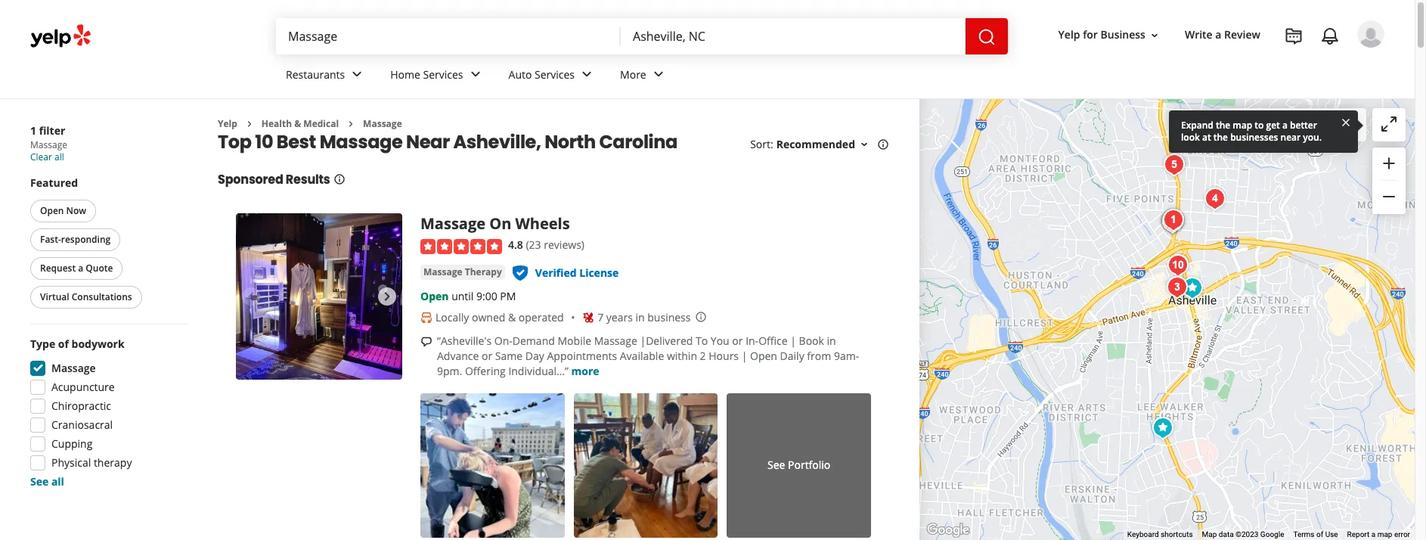 Task type: locate. For each thing, give the bounding box(es) containing it.
map right as
[[1301, 118, 1323, 132]]

report
[[1348, 530, 1370, 539]]

on-
[[495, 334, 513, 348]]

report a map error
[[1348, 530, 1411, 539]]

group containing type of bodywork
[[26, 337, 188, 490]]

projects image
[[1285, 27, 1304, 45]]

24 chevron down v2 image right more
[[650, 65, 668, 84]]

1 vertical spatial open
[[421, 289, 449, 303]]

in up from
[[827, 334, 837, 348]]

at
[[1203, 131, 1212, 144]]

urban exhale massage image
[[1163, 250, 1194, 280]]

0 horizontal spatial services
[[423, 67, 463, 81]]

0 vertical spatial group
[[1373, 148, 1407, 214]]

2 horizontal spatial map
[[1378, 530, 1393, 539]]

1 horizontal spatial &
[[508, 310, 516, 325]]

operated
[[519, 310, 564, 325]]

1 horizontal spatial in
[[827, 334, 837, 348]]

open for open now
[[40, 204, 64, 217]]

2 horizontal spatial open
[[751, 349, 778, 363]]

expand the map to get a better look at the businesses near you. tooltip
[[1170, 110, 1359, 153]]

1 horizontal spatial map
[[1301, 118, 1323, 132]]

a inside "button"
[[78, 262, 83, 275]]

therapy
[[94, 455, 132, 470]]

recommended
[[777, 137, 856, 152]]

16 chevron right v2 image
[[345, 118, 357, 130]]

asheville massage & bodywork, sauna & foot soak spa image
[[1158, 206, 1188, 236], [1158, 206, 1188, 236]]

1 horizontal spatial 24 chevron down v2 image
[[578, 65, 596, 84]]

& right health
[[295, 117, 301, 130]]

24 chevron down v2 image
[[348, 65, 366, 84], [578, 65, 596, 84], [650, 65, 668, 84]]

2 24 chevron down v2 image from the left
[[578, 65, 596, 84]]

info icon image
[[696, 311, 708, 323], [696, 311, 708, 323]]

notifications image
[[1322, 27, 1340, 45]]

0 horizontal spatial none field
[[288, 28, 609, 45]]

fast-responding button
[[30, 228, 120, 251]]

of for type
[[58, 337, 69, 351]]

map inside 'expand the map to get a better look at the businesses near you.'
[[1234, 119, 1253, 132]]

massage inside button
[[424, 265, 463, 278]]

zoom out image
[[1381, 188, 1399, 206]]

16 chevron down v2 image
[[1149, 29, 1161, 41]]

yelp for the yelp link
[[218, 117, 237, 130]]

carolina
[[600, 130, 678, 155]]

map
[[1301, 118, 1323, 132], [1234, 119, 1253, 132], [1378, 530, 1393, 539]]

see inside group
[[30, 474, 49, 489]]

16 chevron right v2 image
[[244, 118, 256, 130]]

a for report a map error
[[1372, 530, 1376, 539]]

map
[[1203, 530, 1218, 539]]

map left to
[[1234, 119, 1253, 132]]

book
[[799, 334, 825, 348]]

1 vertical spatial all
[[51, 474, 64, 489]]

0 horizontal spatial of
[[58, 337, 69, 351]]

0 horizontal spatial or
[[482, 349, 493, 363]]

1 horizontal spatial none field
[[633, 28, 954, 45]]

massage therapy
[[424, 265, 502, 278]]

virtual consultations button
[[30, 286, 142, 309]]

now
[[66, 204, 86, 217]]

0 horizontal spatial |
[[742, 349, 748, 363]]

1 services from the left
[[423, 67, 463, 81]]

none field up business categories element
[[633, 28, 954, 45]]

a left quote
[[78, 262, 83, 275]]

2 none field from the left
[[633, 28, 954, 45]]

more link
[[572, 364, 600, 378]]

0 horizontal spatial &
[[295, 117, 301, 130]]

yelp link
[[218, 117, 237, 130]]

24 chevron down v2 image inside more link
[[650, 65, 668, 84]]

massage up 16 info v2 icon in the left of the page
[[320, 130, 403, 155]]

open inside button
[[40, 204, 64, 217]]

services right auto
[[535, 67, 575, 81]]

2 services from the left
[[535, 67, 575, 81]]

offering
[[465, 364, 506, 378]]

google
[[1261, 530, 1285, 539]]

open down office
[[751, 349, 778, 363]]

auto
[[509, 67, 532, 81]]

google image
[[924, 521, 974, 540]]

featured group
[[27, 176, 188, 312]]

in right the years
[[636, 310, 645, 325]]

years
[[607, 310, 633, 325]]

type
[[30, 337, 55, 351]]

0 vertical spatial of
[[58, 337, 69, 351]]

0 horizontal spatial map
[[1234, 119, 1253, 132]]

| down in-
[[742, 349, 748, 363]]

& down the pm
[[508, 310, 516, 325]]

16 years in business v2 image
[[583, 312, 595, 324]]

fast-responding
[[40, 233, 111, 246]]

a right report
[[1372, 530, 1376, 539]]

0 horizontal spatial 24 chevron down v2 image
[[348, 65, 366, 84]]

of right "type"
[[58, 337, 69, 351]]

1 horizontal spatial see
[[768, 458, 786, 472]]

mobile
[[558, 334, 592, 348]]

open now
[[40, 204, 86, 217]]

keyboard shortcuts button
[[1128, 530, 1194, 540]]

0 vertical spatial see
[[768, 458, 786, 472]]

none field near
[[633, 28, 954, 45]]

0 vertical spatial all
[[54, 151, 64, 163]]

a right the get
[[1283, 119, 1288, 132]]

a right the write
[[1216, 28, 1222, 42]]

sponsored results
[[218, 171, 330, 189]]

yelp left for on the top of page
[[1059, 28, 1081, 42]]

massage up acupuncture
[[51, 361, 96, 375]]

1 vertical spatial yelp
[[218, 117, 237, 130]]

massage up 4.8 star rating image
[[421, 214, 486, 234]]

in
[[636, 310, 645, 325], [827, 334, 837, 348]]

16 speech v2 image
[[421, 336, 433, 348]]

0 horizontal spatial open
[[40, 204, 64, 217]]

16 info v2 image
[[878, 139, 890, 151]]

0 vertical spatial open
[[40, 204, 64, 217]]

1 none field from the left
[[288, 28, 609, 45]]

map region
[[808, 12, 1427, 540]]

1 horizontal spatial or
[[733, 334, 743, 348]]

yelp for yelp for business
[[1059, 28, 1081, 42]]

1 vertical spatial group
[[26, 337, 188, 490]]

map for to
[[1234, 119, 1253, 132]]

services left 24 chevron down v2 icon
[[423, 67, 463, 81]]

demand
[[513, 334, 555, 348]]

of left "use"
[[1317, 530, 1324, 539]]

(23
[[526, 238, 541, 252]]

day
[[526, 349, 545, 363]]

©2023
[[1236, 530, 1259, 539]]

None field
[[288, 28, 609, 45], [633, 28, 954, 45]]

see all
[[30, 474, 64, 489]]

therapy
[[465, 265, 502, 278]]

clear all link
[[30, 151, 64, 163]]

you
[[711, 334, 730, 348]]

a for request a quote
[[78, 262, 83, 275]]

24 chevron down v2 image inside "restaurants" "link"
[[348, 65, 366, 84]]

1 vertical spatial &
[[508, 310, 516, 325]]

1 horizontal spatial |
[[791, 334, 797, 348]]

virtual
[[40, 291, 69, 303]]

16 info v2 image
[[333, 174, 345, 186]]

Find text field
[[288, 28, 609, 45]]

open up 16 locally owned v2 'image'
[[421, 289, 449, 303]]

massage
[[363, 117, 402, 130], [320, 130, 403, 155], [30, 138, 67, 151], [421, 214, 486, 234], [424, 265, 463, 278], [594, 334, 638, 348], [51, 361, 96, 375]]

open left now
[[40, 204, 64, 217]]

24 chevron down v2 image inside auto services link
[[578, 65, 596, 84]]

see for see portfolio
[[768, 458, 786, 472]]

all right 'clear'
[[54, 151, 64, 163]]

1 horizontal spatial yelp
[[1059, 28, 1081, 42]]

spa theology image
[[1163, 272, 1193, 302]]

massage on wheels
[[421, 214, 570, 234]]

1 vertical spatial see
[[30, 474, 49, 489]]

massage down the years
[[594, 334, 638, 348]]

massage down 4.8 star rating image
[[424, 265, 463, 278]]

services for home services
[[423, 67, 463, 81]]

all inside 1 filter massage clear all
[[54, 151, 64, 163]]

0 horizontal spatial in
[[636, 310, 645, 325]]

1 vertical spatial or
[[482, 349, 493, 363]]

1 horizontal spatial of
[[1317, 530, 1324, 539]]

all inside group
[[51, 474, 64, 489]]

portfolio
[[788, 458, 831, 472]]

see all button
[[30, 474, 64, 489]]

or left in-
[[733, 334, 743, 348]]

0 horizontal spatial group
[[26, 337, 188, 490]]

3 24 chevron down v2 image from the left
[[650, 65, 668, 84]]

terms of use link
[[1294, 530, 1339, 539]]

| up daily
[[791, 334, 797, 348]]

24 chevron down v2 image right restaurants
[[348, 65, 366, 84]]

map left the error
[[1378, 530, 1393, 539]]

yelp inside button
[[1059, 28, 1081, 42]]

same
[[495, 349, 523, 363]]

0 vertical spatial in
[[636, 310, 645, 325]]

results
[[286, 171, 330, 189]]

massage down "filter"
[[30, 138, 67, 151]]

none field up home services link on the left of the page
[[288, 28, 609, 45]]

verified
[[536, 265, 577, 280]]

a
[[1216, 28, 1222, 42], [1283, 119, 1288, 132], [78, 262, 83, 275], [1372, 530, 1376, 539]]

1 vertical spatial of
[[1317, 530, 1324, 539]]

megans methods image
[[1178, 273, 1208, 303]]

slideshow element
[[236, 214, 403, 380]]

write
[[1186, 28, 1213, 42]]

restaurants
[[286, 67, 345, 81]]

24 chevron down v2 image right auto services
[[578, 65, 596, 84]]

all down physical
[[51, 474, 64, 489]]

of inside group
[[58, 337, 69, 351]]

craniosacral
[[51, 418, 113, 432]]

massage inside group
[[51, 361, 96, 375]]

yelp left 16 chevron right v2 icon
[[218, 117, 237, 130]]

open inside "asheville's on-demand mobile massage |delivered to you or in-office | book in advance or same day appointments available within 2 hours | open daily from 9am- 9pm. offering individual…"
[[751, 349, 778, 363]]

16 locally owned v2 image
[[421, 312, 433, 324]]

or up offering at the bottom left
[[482, 349, 493, 363]]

map for moves
[[1301, 118, 1323, 132]]

24 chevron down v2 image for restaurants
[[348, 65, 366, 84]]

verified license button
[[536, 265, 619, 280]]

see
[[768, 458, 786, 472], [30, 474, 49, 489]]

error
[[1395, 530, 1411, 539]]

0 vertical spatial yelp
[[1059, 28, 1081, 42]]

physical
[[51, 455, 91, 470]]

health & medical
[[262, 117, 339, 130]]

yelp
[[1059, 28, 1081, 42], [218, 117, 237, 130]]

0 horizontal spatial see
[[30, 474, 49, 489]]

1 horizontal spatial open
[[421, 289, 449, 303]]

massage on wheels image
[[1158, 206, 1188, 236], [1158, 206, 1188, 236], [236, 214, 403, 380]]

blazing lotus healing house image
[[1159, 205, 1189, 235]]

license
[[580, 265, 619, 280]]

1 24 chevron down v2 image from the left
[[348, 65, 366, 84]]

sachi massage and wellness image
[[1160, 149, 1190, 180]]

None search field
[[276, 18, 1012, 54]]

health
[[262, 117, 292, 130]]

2 vertical spatial open
[[751, 349, 778, 363]]

type of bodywork
[[30, 337, 125, 351]]

individual…"
[[509, 364, 569, 378]]

more link
[[608, 54, 680, 98]]

1 filter massage clear all
[[30, 123, 67, 163]]

1 horizontal spatial services
[[535, 67, 575, 81]]

open now button
[[30, 200, 96, 222]]

consultations
[[72, 291, 132, 303]]

a inside "link"
[[1216, 28, 1222, 42]]

1 vertical spatial in
[[827, 334, 837, 348]]

2 horizontal spatial 24 chevron down v2 image
[[650, 65, 668, 84]]

keyboard shortcuts
[[1128, 530, 1194, 539]]

next image
[[378, 288, 396, 306]]

services
[[423, 67, 463, 81], [535, 67, 575, 81]]

sort:
[[751, 137, 774, 152]]

group
[[1373, 148, 1407, 214], [26, 337, 188, 490]]

yelp for business
[[1059, 28, 1146, 42]]

responding
[[61, 233, 111, 246]]

see portfolio link
[[727, 393, 872, 538]]

0 horizontal spatial yelp
[[218, 117, 237, 130]]



Task type: vqa. For each thing, say whether or not it's contained in the screenshot.
the left water
no



Task type: describe. For each thing, give the bounding box(es) containing it.
see for see all
[[30, 474, 49, 489]]

locally
[[436, 310, 469, 325]]

available
[[620, 349, 664, 363]]

near
[[1281, 131, 1302, 144]]

terms
[[1294, 530, 1315, 539]]

locally owned & operated
[[436, 310, 564, 325]]

massage link
[[363, 117, 402, 130]]

clear
[[30, 151, 52, 163]]

medical
[[304, 117, 339, 130]]

new leaf restorative medicine image
[[1148, 413, 1178, 443]]

get
[[1267, 119, 1281, 132]]

map data ©2023 google
[[1203, 530, 1285, 539]]

1 horizontal spatial group
[[1373, 148, 1407, 214]]

9:00
[[477, 289, 498, 303]]

hours
[[709, 349, 739, 363]]

24 verified filled v2 image
[[511, 264, 529, 282]]

massage therapy link
[[421, 265, 505, 280]]

auto services
[[509, 67, 575, 81]]

business
[[1101, 28, 1146, 42]]

wild rose healing house image
[[1200, 183, 1231, 214]]

from
[[808, 349, 832, 363]]

massage therapy button
[[421, 265, 505, 280]]

near
[[406, 130, 450, 155]]

services for auto services
[[535, 67, 575, 81]]

data
[[1220, 530, 1234, 539]]

bodywork
[[72, 337, 125, 351]]

acupuncture
[[51, 380, 115, 394]]

a inside 'expand the map to get a better look at the businesses near you.'
[[1283, 119, 1288, 132]]

map for error
[[1378, 530, 1393, 539]]

Near text field
[[633, 28, 954, 45]]

moves
[[1326, 118, 1358, 132]]

expand map image
[[1381, 115, 1399, 133]]

restaurants link
[[274, 54, 378, 98]]

a for write a review
[[1216, 28, 1222, 42]]

office
[[759, 334, 788, 348]]

cj b. image
[[1358, 20, 1385, 48]]

24 chevron down v2 image for more
[[650, 65, 668, 84]]

auto services link
[[497, 54, 608, 98]]

massage on wheels link
[[421, 214, 570, 234]]

24 chevron down v2 image for auto services
[[578, 65, 596, 84]]

report a map error link
[[1348, 530, 1411, 539]]

keyboard
[[1128, 530, 1160, 539]]

"asheville's
[[437, 334, 492, 348]]

health & medical link
[[262, 117, 339, 130]]

recommended button
[[777, 137, 871, 152]]

9am-
[[834, 349, 860, 363]]

zoom in image
[[1381, 154, 1399, 172]]

9pm.
[[437, 364, 463, 378]]

daily
[[781, 349, 805, 363]]

look
[[1182, 131, 1201, 144]]

to
[[1255, 119, 1265, 132]]

open for open until 9:00 pm
[[421, 289, 449, 303]]

7
[[598, 310, 604, 325]]

write a review
[[1186, 28, 1261, 42]]

4.8
[[508, 238, 523, 252]]

see portfolio
[[768, 458, 831, 472]]

business
[[648, 310, 691, 325]]

expand
[[1182, 119, 1214, 132]]

0 vertical spatial &
[[295, 117, 301, 130]]

review
[[1225, 28, 1261, 42]]

massage inside "asheville's on-demand mobile massage |delivered to you or in-office | book in advance or same day appointments available within 2 hours | open daily from 9am- 9pm. offering individual…"
[[594, 334, 638, 348]]

asheville,
[[454, 130, 541, 155]]

0 vertical spatial |
[[791, 334, 797, 348]]

you.
[[1304, 131, 1323, 144]]

previous image
[[242, 288, 260, 306]]

better
[[1291, 119, 1318, 132]]

physical therapy
[[51, 455, 132, 470]]

search image
[[978, 28, 996, 46]]

1 vertical spatial |
[[742, 349, 748, 363]]

business categories element
[[274, 54, 1385, 98]]

in-
[[746, 334, 759, 348]]

chiropractic
[[51, 399, 111, 413]]

4.8 star rating image
[[421, 239, 502, 254]]

4.8 (23 reviews)
[[508, 238, 585, 252]]

wheels
[[516, 214, 570, 234]]

10
[[255, 130, 273, 155]]

write a review link
[[1180, 22, 1267, 49]]

close image
[[1341, 115, 1353, 129]]

advance
[[437, 349, 479, 363]]

virtual consultations
[[40, 291, 132, 303]]

search as map moves
[[1251, 118, 1358, 132]]

more
[[572, 364, 600, 378]]

terms of use
[[1294, 530, 1339, 539]]

of for terms
[[1317, 530, 1324, 539]]

for
[[1084, 28, 1098, 42]]

user actions element
[[1047, 19, 1407, 112]]

north
[[545, 130, 596, 155]]

expand the map to get a better look at the businesses near you.
[[1182, 119, 1323, 144]]

featured
[[30, 176, 78, 190]]

"asheville's on-demand mobile massage |delivered to you or in-office | book in advance or same day appointments available within 2 hours | open daily from 9am- 9pm. offering individual…"
[[437, 334, 860, 378]]

reviews)
[[544, 238, 585, 252]]

24 chevron down v2 image
[[466, 65, 485, 84]]

home services link
[[378, 54, 497, 98]]

appointments
[[547, 349, 617, 363]]

0 vertical spatial or
[[733, 334, 743, 348]]

1
[[30, 123, 36, 138]]

shortcuts
[[1161, 530, 1194, 539]]

16 chevron down v2 image
[[859, 139, 871, 151]]

home
[[391, 67, 421, 81]]

in inside "asheville's on-demand mobile massage |delivered to you or in-office | book in advance or same day appointments available within 2 hours | open daily from 9am- 9pm. offering individual…"
[[827, 334, 837, 348]]

use
[[1326, 530, 1339, 539]]

on
[[490, 214, 512, 234]]

to
[[696, 334, 708, 348]]

none field find
[[288, 28, 609, 45]]

massage right 16 chevron right v2 image
[[363, 117, 402, 130]]

pm
[[500, 289, 516, 303]]



